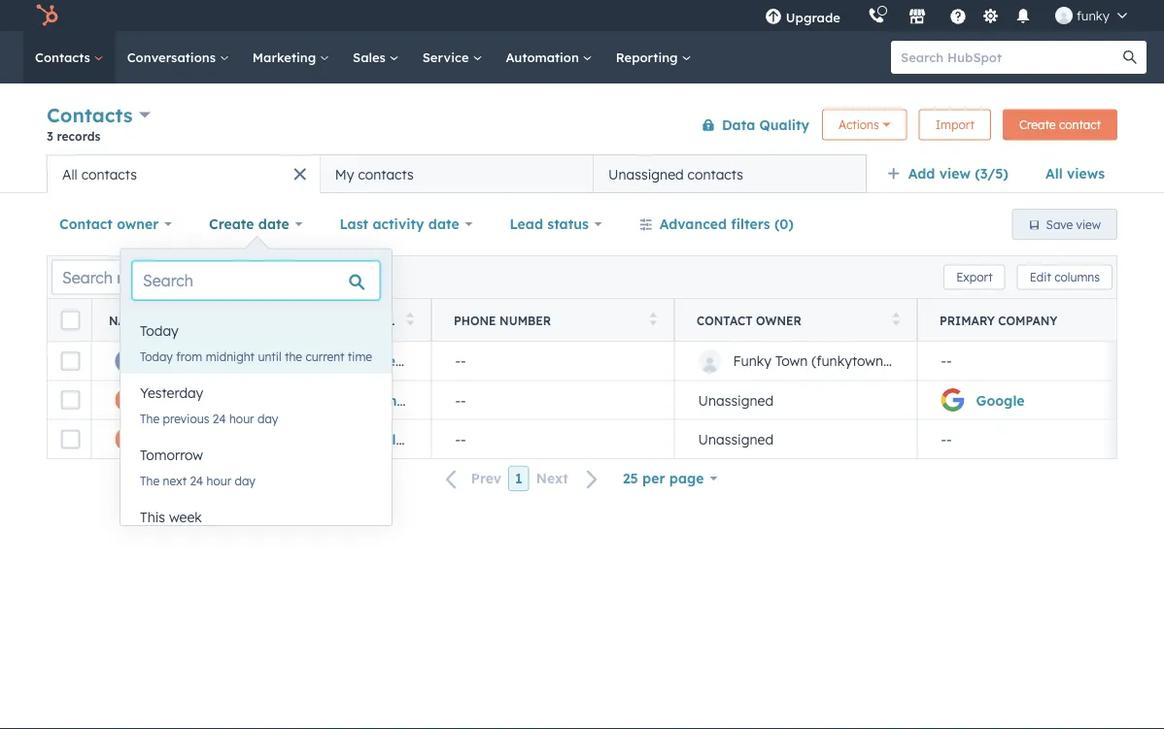 Task type: vqa. For each thing, say whether or not it's contained in the screenshot.
Save time writing emails and taking notes
no



Task type: locate. For each thing, give the bounding box(es) containing it.
list box
[[121, 312, 392, 561]]

1 -- button from the top
[[432, 342, 674, 381]]

all left views
[[1046, 165, 1063, 182]]

contacts
[[35, 49, 94, 65], [47, 103, 133, 127]]

create up search search box
[[209, 216, 254, 233]]

2 horizontal spatial contacts
[[688, 166, 743, 183]]

1 all from the left
[[1046, 165, 1063, 182]]

contacts right my
[[358, 166, 414, 183]]

upgrade
[[786, 9, 841, 25]]

1 vertical spatial day
[[235, 474, 256, 488]]

-- up prev button
[[455, 431, 466, 448]]

contacts up advanced filters (0) 'button'
[[688, 166, 743, 183]]

company
[[998, 313, 1058, 328]]

view inside button
[[1076, 217, 1101, 232]]

this week
[[140, 509, 202, 526]]

0 horizontal spatial view
[[940, 165, 971, 182]]

contact owner
[[59, 216, 159, 233], [697, 313, 802, 328]]

search image
[[1123, 51, 1137, 64]]

week
[[169, 509, 202, 526]]

edit columns button
[[1017, 265, 1113, 290]]

hour down the brian halligan (sample contact)
[[229, 412, 254, 426]]

contacts
[[81, 166, 137, 183], [358, 166, 414, 183], [688, 166, 743, 183]]

0 horizontal spatial date
[[258, 216, 289, 233]]

3
[[47, 129, 53, 143]]

1 horizontal spatial view
[[1076, 217, 1101, 232]]

contact) for bh@hubspot.com
[[313, 392, 372, 409]]

-- for bh@hubspot.com
[[455, 392, 466, 409]]

edit
[[1030, 270, 1051, 285]]

3 contacts from the left
[[688, 166, 743, 183]]

day up this week 'button'
[[235, 474, 256, 488]]

3 -- button from the top
[[432, 420, 674, 459]]

edit columns
[[1030, 270, 1100, 285]]

day inside tomorrow the next 24 hour day
[[235, 474, 256, 488]]

press to sort. element
[[310, 312, 317, 329], [407, 312, 414, 329], [650, 312, 657, 329], [893, 312, 900, 329]]

contacts banner
[[47, 100, 1118, 155]]

(sample
[[253, 392, 309, 409], [256, 431, 312, 448]]

1 horizontal spatial owner
[[756, 313, 802, 328]]

create inside button
[[1019, 118, 1056, 132]]

contact up funky
[[697, 313, 753, 328]]

date up search search box
[[258, 216, 289, 233]]

0 vertical spatial contact owner
[[59, 216, 159, 233]]

(sample down brian halligan (sample contact) link
[[256, 431, 312, 448]]

town
[[775, 353, 808, 370]]

1 vertical spatial (sample
[[256, 431, 312, 448]]

all for all views
[[1046, 165, 1063, 182]]

today up the ecaterina
[[140, 323, 178, 340]]

(sample for johnson
[[256, 431, 312, 448]]

0 horizontal spatial day
[[235, 474, 256, 488]]

menu
[[751, 0, 1141, 31]]

create left contact
[[1019, 118, 1056, 132]]

1 press to sort. image from the left
[[310, 312, 317, 326]]

yesterday
[[140, 385, 203, 402]]

contact owner down all contacts
[[59, 216, 159, 233]]

0 horizontal spatial create
[[209, 216, 254, 233]]

contacts for unassigned contacts
[[688, 166, 743, 183]]

contacts inside button
[[358, 166, 414, 183]]

today today from midnight until the current time
[[140, 323, 372, 364]]

save view button
[[1012, 209, 1118, 240]]

press to sort. image
[[310, 312, 317, 326], [407, 312, 414, 326], [650, 312, 657, 326], [893, 312, 900, 326]]

25 per page button
[[610, 460, 730, 499]]

2 all from the left
[[62, 166, 77, 183]]

funky town (funkytownclown1@gmail.com) button
[[674, 342, 1011, 381]]

1 vertical spatial hour
[[207, 474, 232, 488]]

1 vertical spatial the
[[140, 474, 160, 488]]

hour inside tomorrow the next 24 hour day
[[207, 474, 232, 488]]

maria johnson (sample contact) link
[[150, 431, 375, 448]]

day inside yesterday the previous 24 hour day
[[257, 412, 278, 426]]

2 vertical spatial unassigned
[[698, 431, 774, 448]]

-- button
[[432, 342, 674, 381], [432, 381, 674, 420], [432, 420, 674, 459]]

1 unassigned button from the top
[[674, 381, 917, 420]]

0 vertical spatial 24
[[213, 412, 226, 426]]

date right activity
[[428, 216, 459, 233]]

view for save
[[1076, 217, 1101, 232]]

the
[[140, 412, 160, 426], [140, 474, 160, 488]]

1 horizontal spatial contacts
[[358, 166, 414, 183]]

-- down ecaterina.marinescu@adept.ai link
[[455, 392, 466, 409]]

unassigned up 'advanced'
[[608, 166, 684, 183]]

-- down '(funkytownclown1@gmail.com)'
[[941, 431, 952, 448]]

1 horizontal spatial create
[[1019, 118, 1056, 132]]

4 press to sort. element from the left
[[893, 312, 900, 329]]

1 vertical spatial contacts
[[47, 103, 133, 127]]

1 horizontal spatial date
[[428, 216, 459, 233]]

1
[[515, 470, 523, 487]]

1 horizontal spatial day
[[257, 412, 278, 426]]

create for create contact
[[1019, 118, 1056, 132]]

press to sort. element for phone number
[[650, 312, 657, 329]]

save
[[1046, 217, 1073, 232]]

contact
[[59, 216, 113, 233], [697, 313, 753, 328]]

-- button for ecaterina.marinescu@adept.ai
[[432, 342, 674, 381]]

24 inside yesterday the previous 24 hour day
[[213, 412, 226, 426]]

24 down halligan in the left of the page
[[213, 412, 226, 426]]

help button
[[942, 0, 975, 31]]

1 vertical spatial 24
[[190, 474, 203, 488]]

2 unassigned button from the top
[[674, 420, 917, 459]]

24 right "next"
[[190, 474, 203, 488]]

add view (3/5) button
[[874, 155, 1033, 193]]

the for tomorrow
[[140, 474, 160, 488]]

1 horizontal spatial all
[[1046, 165, 1063, 182]]

contact
[[1059, 118, 1101, 132]]

3 press to sort. image from the left
[[650, 312, 657, 326]]

add view (3/5)
[[909, 165, 1009, 182]]

2 -- button from the top
[[432, 381, 674, 420]]

unassigned down funky
[[698, 392, 774, 409]]

contacts inside "button"
[[688, 166, 743, 183]]

1 contacts from the left
[[81, 166, 137, 183]]

1 the from the top
[[140, 412, 160, 426]]

0 vertical spatial day
[[257, 412, 278, 426]]

0 vertical spatial create
[[1019, 118, 1056, 132]]

until
[[258, 349, 281, 364]]

unassigned up page
[[698, 431, 774, 448]]

contacts inside button
[[81, 166, 137, 183]]

2 today from the top
[[140, 349, 173, 364]]

contact down all contacts
[[59, 216, 113, 233]]

owner up search name, phone, email addresses, or company search field
[[117, 216, 159, 233]]

0 horizontal spatial contact
[[59, 216, 113, 233]]

-- for emailmaria@hubspot.com
[[455, 431, 466, 448]]

-- button for bh@hubspot.com
[[432, 381, 674, 420]]

ecaterina.marinescu@adept.ai button
[[334, 342, 567, 381]]

date
[[258, 216, 289, 233], [428, 216, 459, 233]]

this
[[140, 509, 165, 526]]

contacts up "records"
[[47, 103, 133, 127]]

1 vertical spatial create
[[209, 216, 254, 233]]

2 the from the top
[[140, 474, 160, 488]]

records
[[57, 129, 100, 143]]

sales link
[[341, 31, 411, 84]]

0 vertical spatial (sample
[[253, 392, 309, 409]]

1 vertical spatial contact
[[697, 313, 753, 328]]

view right save
[[1076, 217, 1101, 232]]

previous
[[163, 412, 209, 426]]

2 press to sort. image from the left
[[407, 312, 414, 326]]

hour down johnson
[[207, 474, 232, 488]]

0 vertical spatial contact
[[59, 216, 113, 233]]

0 vertical spatial view
[[940, 165, 971, 182]]

name
[[109, 313, 144, 328]]

export button
[[944, 265, 1006, 290]]

-
[[455, 353, 461, 370], [461, 353, 466, 370], [941, 353, 947, 370], [947, 353, 952, 370], [455, 392, 461, 409], [461, 392, 466, 409], [455, 431, 461, 448], [461, 431, 466, 448], [941, 431, 947, 448], [947, 431, 952, 448]]

0 vertical spatial today
[[140, 323, 178, 340]]

marinescu
[[220, 353, 290, 370]]

calling icon button
[[860, 3, 893, 28]]

0 horizontal spatial owner
[[117, 216, 159, 233]]

funky
[[733, 353, 772, 370]]

contacts down "records"
[[81, 166, 137, 183]]

pagination navigation
[[434, 466, 610, 492]]

current
[[306, 349, 345, 364]]

contacts down hubspot link
[[35, 49, 94, 65]]

all
[[1046, 165, 1063, 182], [62, 166, 77, 183]]

unassigned for emailmaria@hubspot.com
[[698, 431, 774, 448]]

midnight
[[206, 349, 255, 364]]

contact) down bh@hubspot.com 'button'
[[316, 431, 375, 448]]

all inside button
[[62, 166, 77, 183]]

hour for tomorrow
[[207, 474, 232, 488]]

hour inside yesterday the previous 24 hour day
[[229, 412, 254, 426]]

google
[[976, 392, 1025, 409]]

1 vertical spatial view
[[1076, 217, 1101, 232]]

0 horizontal spatial all
[[62, 166, 77, 183]]

0 vertical spatial owner
[[117, 216, 159, 233]]

view inside popup button
[[940, 165, 971, 182]]

create for create date
[[209, 216, 254, 233]]

0 horizontal spatial 24
[[190, 474, 203, 488]]

0 vertical spatial contact)
[[313, 392, 372, 409]]

funky town (funkytownclown1@gmail.com)
[[733, 353, 1011, 370]]

contact) down time
[[313, 392, 372, 409]]

2 date from the left
[[428, 216, 459, 233]]

owner
[[117, 216, 159, 233], [756, 313, 802, 328]]

contacts button
[[47, 101, 151, 129]]

funky button
[[1044, 0, 1139, 31]]

0 horizontal spatial contacts
[[81, 166, 137, 183]]

contact inside contact owner 'popup button'
[[59, 216, 113, 233]]

-- down phone
[[455, 353, 466, 370]]

1 vertical spatial contact)
[[316, 431, 375, 448]]

filters
[[731, 216, 770, 233]]

the down brian
[[140, 412, 160, 426]]

Search search field
[[132, 261, 380, 300]]

0 vertical spatial the
[[140, 412, 160, 426]]

settings image
[[982, 8, 999, 26]]

page
[[669, 470, 704, 487]]

owner up town
[[756, 313, 802, 328]]

brian halligan (sample contact)
[[150, 392, 372, 409]]

press to sort. image for contact owner
[[893, 312, 900, 326]]

1 date from the left
[[258, 216, 289, 233]]

4 press to sort. image from the left
[[893, 312, 900, 326]]

today left from
[[140, 349, 173, 364]]

all contacts button
[[47, 155, 320, 193]]

1 vertical spatial today
[[140, 349, 173, 364]]

next button
[[529, 467, 610, 492]]

0 vertical spatial unassigned
[[608, 166, 684, 183]]

1 horizontal spatial contact owner
[[697, 313, 802, 328]]

2 press to sort. element from the left
[[407, 312, 414, 329]]

2 contacts from the left
[[358, 166, 414, 183]]

prev
[[471, 471, 502, 488]]

ecaterina.marinescu@adept.ai link
[[358, 353, 567, 370]]

marketing link
[[241, 31, 341, 84]]

my contacts button
[[320, 155, 593, 193]]

1 vertical spatial owner
[[756, 313, 802, 328]]

--
[[455, 353, 466, 370], [941, 353, 952, 370], [455, 392, 466, 409], [455, 431, 466, 448], [941, 431, 952, 448]]

the left "next"
[[140, 474, 160, 488]]

unassigned button
[[674, 381, 917, 420], [674, 420, 917, 459]]

0 horizontal spatial contact owner
[[59, 216, 159, 233]]

the inside yesterday the previous 24 hour day
[[140, 412, 160, 426]]

unassigned button for emailmaria@hubspot.com
[[674, 420, 917, 459]]

tomorrow button
[[121, 436, 392, 475]]

Search name, phone, email addresses, or company search field
[[52, 260, 281, 295]]

contacts for my contacts
[[358, 166, 414, 183]]

help image
[[949, 9, 967, 26]]

1 horizontal spatial 24
[[213, 412, 226, 426]]

the inside tomorrow the next 24 hour day
[[140, 474, 160, 488]]

contact owner up funky
[[697, 313, 802, 328]]

last
[[340, 216, 368, 233]]

this week button
[[121, 499, 392, 537]]

-- button for emailmaria@hubspot.com
[[432, 420, 674, 459]]

24
[[213, 412, 226, 426], [190, 474, 203, 488]]

advanced filters (0)
[[660, 216, 794, 233]]

24 inside tomorrow the next 24 hour day
[[190, 474, 203, 488]]

all down 3 records
[[62, 166, 77, 183]]

view right add
[[940, 165, 971, 182]]

create inside dropdown button
[[209, 216, 254, 233]]

day down brian halligan (sample contact) link
[[257, 412, 278, 426]]

3 press to sort. element from the left
[[650, 312, 657, 329]]

1 vertical spatial unassigned
[[698, 392, 774, 409]]

(sample up maria johnson (sample contact) "link" on the bottom of the page
[[253, 392, 309, 409]]

0 vertical spatial hour
[[229, 412, 254, 426]]



Task type: describe. For each thing, give the bounding box(es) containing it.
yesterday button
[[121, 374, 392, 413]]

the for yesterday
[[140, 412, 160, 426]]

ecaterina
[[150, 353, 216, 370]]

menu containing funky
[[751, 0, 1141, 31]]

conversations
[[127, 49, 219, 65]]

marketplaces button
[[897, 0, 938, 31]]

automation
[[506, 49, 583, 65]]

contacts for all contacts
[[81, 166, 137, 183]]

conversations link
[[115, 31, 241, 84]]

brian halligan (sample contact) link
[[150, 392, 372, 409]]

lead status button
[[497, 205, 615, 244]]

yesterday the previous 24 hour day
[[140, 385, 278, 426]]

list box containing today
[[121, 312, 392, 561]]

contact) for emailmaria@hubspot.com
[[316, 431, 375, 448]]

24 for yesterday
[[213, 412, 226, 426]]

columns
[[1055, 270, 1100, 285]]

lead
[[510, 216, 543, 233]]

press to sort. image for phone number
[[650, 312, 657, 326]]

press to sort. element for email
[[407, 312, 414, 329]]

status
[[547, 216, 589, 233]]

data
[[722, 116, 755, 133]]

next
[[536, 471, 568, 488]]

day for yesterday
[[257, 412, 278, 426]]

reporting link
[[604, 31, 703, 84]]

1 horizontal spatial contact
[[697, 313, 753, 328]]

service
[[422, 49, 473, 65]]

unassigned for bh@hubspot.com
[[698, 392, 774, 409]]

create date button
[[196, 205, 315, 244]]

25
[[623, 470, 638, 487]]

export
[[956, 270, 993, 285]]

bh@hubspot.com
[[358, 392, 476, 409]]

0 vertical spatial contacts
[[35, 49, 94, 65]]

next
[[163, 474, 187, 488]]

Search HubSpot search field
[[891, 41, 1129, 74]]

-- for ecaterina.marinescu@adept.ai
[[455, 353, 466, 370]]

primary company column header
[[917, 299, 1160, 342]]

tomorrow
[[140, 447, 203, 464]]

lead status
[[510, 216, 589, 233]]

all views link
[[1033, 155, 1118, 193]]

notifications image
[[1015, 9, 1032, 26]]

-- down primary
[[941, 353, 952, 370]]

view for add
[[940, 165, 971, 182]]

all for all contacts
[[62, 166, 77, 183]]

24 for tomorrow
[[190, 474, 203, 488]]

owner inside 'popup button'
[[117, 216, 159, 233]]

25 per page
[[623, 470, 704, 487]]

primary
[[940, 313, 995, 328]]

automation link
[[494, 31, 604, 84]]

press to sort. image for email
[[407, 312, 414, 326]]

tomorrow the next 24 hour day
[[140, 447, 256, 488]]

data quality
[[722, 116, 810, 133]]

views
[[1067, 165, 1105, 182]]

number
[[500, 313, 551, 328]]

create date
[[209, 216, 289, 233]]

create contact
[[1019, 118, 1101, 132]]

prev button
[[434, 467, 508, 492]]

contacts link
[[23, 31, 115, 84]]

import button
[[919, 109, 991, 140]]

all contacts
[[62, 166, 137, 183]]

add
[[909, 165, 935, 182]]

per
[[642, 470, 665, 487]]

last activity date button
[[327, 205, 485, 244]]

hubspot image
[[35, 4, 58, 27]]

settings link
[[979, 5, 1003, 26]]

(0)
[[775, 216, 794, 233]]

date inside dropdown button
[[258, 216, 289, 233]]

press to sort. element for contact owner
[[893, 312, 900, 329]]

funky town image
[[1055, 7, 1073, 24]]

contacts inside popup button
[[47, 103, 133, 127]]

bh@hubspot.com button
[[334, 381, 476, 420]]

unassigned button for bh@hubspot.com
[[674, 381, 917, 420]]

data quality button
[[689, 105, 811, 144]]

all views
[[1046, 165, 1105, 182]]

time
[[348, 349, 372, 364]]

phone
[[454, 313, 496, 328]]

create contact button
[[1003, 109, 1118, 140]]

maria johnson (sample contact)
[[150, 431, 375, 448]]

1 press to sort. element from the left
[[310, 312, 317, 329]]

hour for yesterday
[[229, 412, 254, 426]]

brian
[[150, 392, 187, 409]]

upgrade image
[[765, 9, 782, 26]]

the
[[285, 349, 302, 364]]

(3/5)
[[975, 165, 1009, 182]]

day for tomorrow
[[235, 474, 256, 488]]

my contacts
[[335, 166, 414, 183]]

johnson
[[194, 431, 252, 448]]

primary company
[[940, 313, 1058, 328]]

marketplaces image
[[909, 9, 926, 26]]

advanced filters (0) button
[[627, 205, 807, 244]]

emailmaria@hubspot.com button
[[334, 420, 537, 459]]

ecaterina marinescu
[[150, 353, 290, 370]]

last activity date
[[340, 216, 459, 233]]

(funkytownclown1@gmail.com)
[[812, 353, 1011, 370]]

search button
[[1114, 41, 1147, 74]]

date inside popup button
[[428, 216, 459, 233]]

funky
[[1077, 7, 1110, 23]]

unassigned inside "button"
[[608, 166, 684, 183]]

(sample for halligan
[[253, 392, 309, 409]]

actions
[[839, 118, 879, 132]]

1 today from the top
[[140, 323, 178, 340]]

emailmaria@hubspot.com link
[[358, 431, 537, 448]]

contact owner inside 'popup button'
[[59, 216, 159, 233]]

calling icon image
[[868, 8, 885, 25]]

sales
[[353, 49, 389, 65]]

maria
[[150, 431, 190, 448]]

reporting
[[616, 49, 682, 65]]

unassigned contacts
[[608, 166, 743, 183]]

bh@hubspot.com link
[[358, 392, 476, 409]]

unassigned contacts button
[[593, 155, 867, 193]]

email
[[357, 313, 395, 328]]

actions button
[[822, 109, 907, 140]]

1 vertical spatial contact owner
[[697, 313, 802, 328]]

from
[[176, 349, 202, 364]]



